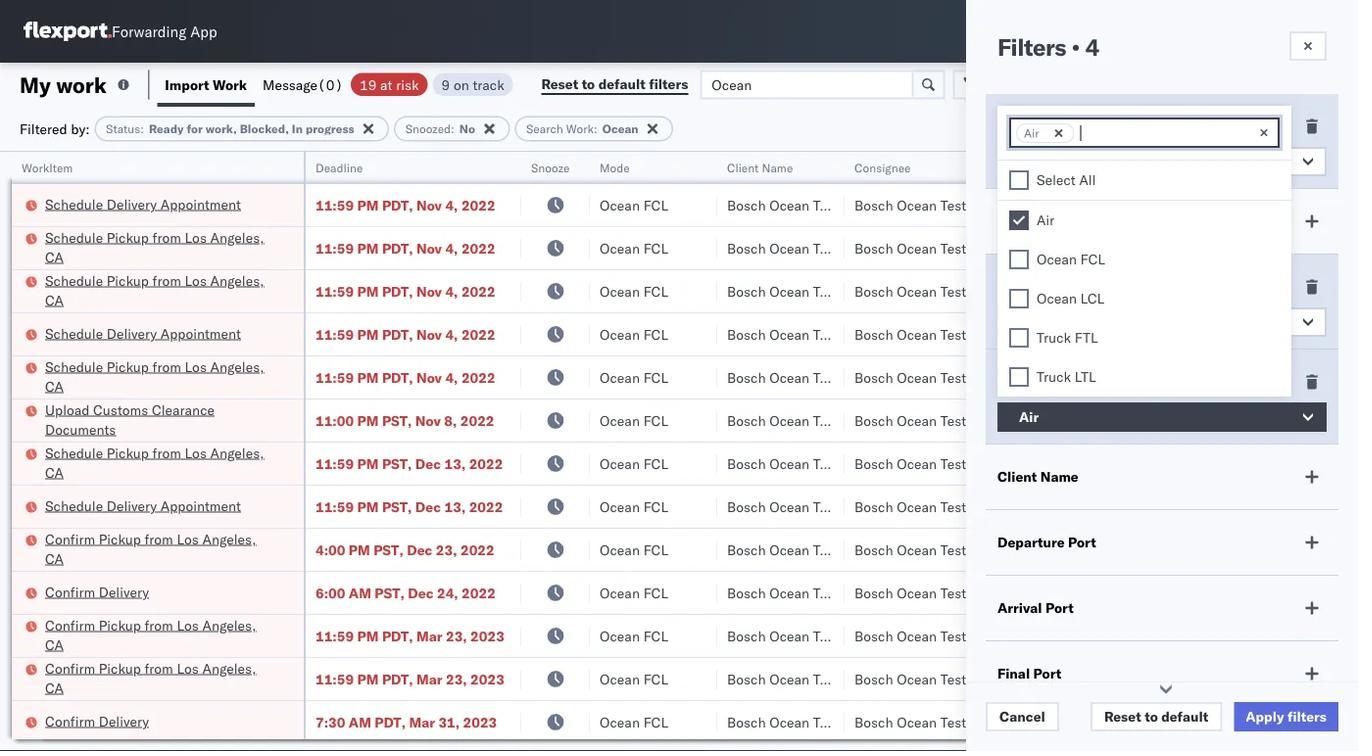 Task type: vqa. For each thing, say whether or not it's contained in the screenshot.
The
no



Task type: describe. For each thing, give the bounding box(es) containing it.
2 confirm delivery button from the top
[[45, 712, 149, 734]]

ca for 4th the schedule pickup from los angeles, ca 'button' from the bottom schedule pickup from los angeles, ca link
[[45, 248, 64, 266]]

by:
[[71, 120, 90, 137]]

nov for upload customs clearance documents button
[[415, 412, 441, 429]]

11:59 for 2nd confirm pickup from los angeles, ca button from the bottom
[[316, 628, 354, 645]]

9 resize handle column header from the left
[[1323, 152, 1347, 752]]

final port
[[998, 665, 1062, 683]]

11:59 for 3rd the schedule pickup from los angeles, ca 'button' from the bottom of the page
[[316, 283, 354, 300]]

message
[[263, 76, 318, 93]]

mode inside "mode" button
[[600, 160, 630, 175]]

upload customs clearance documents button
[[45, 400, 278, 442]]

6:00 am pst, dec 24, 2022
[[316, 585, 496, 602]]

confirm for 3rd confirm pickup from los angeles, ca link from the bottom of the page
[[45, 531, 95, 548]]

delivery for 11:59 pm pst, dec 13, 2022
[[107, 497, 157, 515]]

reset for reset to default filters
[[541, 75, 578, 93]]

pickup for first confirm pickup from los angeles, ca button from the top
[[99, 531, 141, 548]]

1 schedule pickup from los angeles, ca button from the top
[[45, 228, 278, 269]]

11:59 pm pdt, nov 4, 2022 for 4th the schedule pickup from los angeles, ca 'button' from the bottom
[[316, 240, 496, 257]]

pm for second schedule delivery appointment link from the top
[[357, 326, 379, 343]]

mbl button
[[1325, 156, 1358, 175]]

truck ftl
[[1037, 329, 1098, 346]]

1846748 for 4th the schedule pickup from los angeles, ca 'button' from the bottom
[[1124, 240, 1184, 257]]

client inside button
[[727, 160, 759, 175]]

ocean lcl
[[1037, 290, 1105, 307]]

container numbers button
[[1198, 148, 1305, 183]]

batch action button
[[1219, 70, 1347, 99]]

os button
[[1290, 9, 1335, 54]]

1889466 for 11:59 pm pst, dec 13, 2022
[[1124, 498, 1184, 516]]

resize handle column header for workitem
[[280, 152, 304, 752]]

ca for 3rd confirm pickup from los angeles, ca link from the bottom of the page
[[45, 550, 64, 567]]

flex- for 2nd confirm pickup from los angeles, ca button from the bottom
[[1082, 628, 1124, 645]]

3 lhuu7894563, from the top
[[1207, 541, 1309, 558]]

4:00 pm pst, dec 23, 2022
[[316, 541, 495, 559]]

port for departure port
[[1068, 534, 1096, 551]]

2 11:59 pm pst, dec 13, 2022 from the top
[[316, 498, 503, 516]]

1 11:59 from the top
[[316, 196, 354, 214]]

2 uetu52 from the top
[[1312, 498, 1358, 515]]

7 11:59 from the top
[[316, 498, 354, 516]]

resize handle column header for container numbers
[[1301, 152, 1325, 752]]

2 13, from the top
[[444, 498, 466, 516]]

at risk
[[998, 213, 1041, 230]]

1 11:59 pm pdt, nov 4, 2022 from the top
[[316, 196, 496, 214]]

filters • 4
[[998, 32, 1099, 62]]

schedule pickup from los angeles, ca for third the schedule pickup from los angeles, ca 'button'
[[45, 358, 264, 395]]

los for third the schedule pickup from los angeles, ca 'button'
[[185, 358, 207, 375]]

app
[[190, 22, 217, 41]]

air button
[[998, 403, 1327, 432]]

reset to default filters button
[[530, 70, 700, 99]]

4 uetu52 from the top
[[1312, 584, 1358, 601]]

ceau7522281, for 2nd confirm delivery 'button' from the top of the page
[[1207, 713, 1308, 731]]

24,
[[437, 585, 458, 602]]

schedule pickup from los angeles, ca for 4th the schedule pickup from los angeles, ca 'button' from the bottom
[[45, 229, 264, 266]]

pst, up 4:00 pm pst, dec 23, 2022
[[382, 498, 412, 516]]

flex-1846748 for schedule pickup from los angeles, ca link for 3rd the schedule pickup from los angeles, ca 'button' from the bottom of the page
[[1082, 283, 1184, 300]]

2 vertical spatial mar
[[409, 714, 435, 731]]

1 confirm delivery button from the top
[[45, 583, 149, 604]]

pm for 4th the schedule pickup from los angeles, ca 'button' from the bottom schedule pickup from los angeles, ca link
[[357, 240, 379, 257]]

ocean fcl for 3rd the schedule pickup from los angeles, ca 'button' from the bottom of the page
[[600, 283, 668, 300]]

fcl for upload customs clearance documents button
[[644, 412, 668, 429]]

3 uetu52 from the top
[[1312, 541, 1358, 558]]

1846748 for 2nd confirm delivery 'button' from the top of the page
[[1124, 714, 1184, 731]]

ca for second confirm pickup from los angeles, ca link from the top
[[45, 637, 64, 654]]

final
[[998, 665, 1030, 683]]

all
[[1079, 172, 1096, 189]]

clearance
[[152, 401, 215, 418]]

0 vertical spatial air
[[1024, 126, 1039, 141]]

mar for second confirm pickup from los angeles, ca link from the top
[[417, 628, 442, 645]]

ceau7522281, hlxu62 for 3rd the schedule pickup from los angeles, ca 'button' from the bottom of the page
[[1207, 282, 1358, 299]]

ca for first the schedule pickup from los angeles, ca 'button' from the bottom's schedule pickup from los angeles, ca link
[[45, 464, 64, 481]]

import work
[[165, 76, 247, 93]]

pickup for third the schedule pickup from los angeles, ca 'button'
[[107, 358, 149, 375]]

4
[[1085, 32, 1099, 62]]

3 lhuu7894563, uetu52 from the top
[[1207, 541, 1358, 558]]

2022 for third the schedule pickup from los angeles, ca 'button'
[[462, 369, 496, 386]]

angeles, for first the schedule pickup from los angeles, ca 'button' from the bottom
[[210, 444, 264, 462]]

dec up the 6:00 am pst, dec 24, 2022
[[407, 541, 433, 559]]

progress
[[306, 122, 354, 136]]

track
[[473, 76, 504, 93]]

11:59 for first the schedule pickup from los angeles, ca 'button' from the bottom
[[316, 455, 354, 472]]

from for 3rd confirm pickup from los angeles, ca link from the top
[[145, 660, 173, 677]]

schedule for 3rd the schedule pickup from los angeles, ca 'button' from the bottom of the page
[[45, 272, 103, 289]]

port for arrival port
[[1046, 600, 1074, 617]]

1 horizontal spatial mode
[[998, 373, 1034, 391]]

1846748 for third the schedule pickup from los angeles, ca 'button'
[[1124, 369, 1184, 386]]

snooze
[[531, 160, 570, 175]]

23, for 3rd confirm pickup from los angeles, ca link from the top
[[446, 671, 467, 688]]

tes for 2nd confirm delivery 'button' from the top of the page
[[1335, 714, 1358, 731]]

4 hlxu62 from the top
[[1312, 325, 1358, 343]]

2 schedule delivery appointment link from the top
[[45, 324, 241, 344]]

ceau7522281, hlxu62 for 4th the schedule pickup from los angeles, ca 'button' from the bottom
[[1207, 239, 1358, 256]]

reset for reset to default
[[1104, 709, 1141, 726]]

delivery for 6:00 am pst, dec 24, 2022
[[99, 584, 149, 601]]

ocean fcl for upload customs clearance documents button
[[600, 412, 668, 429]]

from for second confirm pickup from los angeles, ca link from the top
[[145, 617, 173, 634]]

•
[[1072, 32, 1080, 62]]

snoozed : no
[[405, 122, 475, 136]]

3 schedule pickup from los angeles, ca button from the top
[[45, 357, 278, 398]]

filtered by:
[[20, 120, 90, 137]]

los for 2nd confirm pickup from los angeles, ca button from the bottom
[[177, 617, 199, 634]]

port for final port
[[1034, 665, 1062, 683]]

fcl for third confirm pickup from los angeles, ca button
[[644, 671, 668, 688]]

2 appointment from the top
[[161, 325, 241, 342]]

1 confirm pickup from los angeles, ca button from the top
[[45, 530, 278, 571]]

batch action
[[1249, 76, 1334, 93]]

dec down the 11:00 pm pst, nov 8, 2022
[[415, 455, 441, 472]]

delivery for 11:59 pm pdt, nov 4, 2022
[[107, 196, 157, 213]]

5 confirm from the top
[[45, 713, 95, 730]]

flexport. image
[[24, 22, 112, 41]]

work
[[56, 71, 107, 98]]

numbers
[[1207, 168, 1256, 183]]

ocean fcl for 2nd confirm delivery 'button' from the top of the page
[[600, 714, 668, 731]]

documents
[[45, 421, 116, 438]]

flex- for second schedule delivery appointment "button" from the bottom of the page
[[1082, 326, 1124, 343]]

Search Shipments (/) text field
[[983, 17, 1172, 46]]

mode button
[[590, 156, 698, 175]]

1 confirm pickup from los angeles, ca link from the top
[[45, 530, 278, 569]]

4:00
[[316, 541, 345, 559]]

yes button
[[998, 308, 1327, 337]]

cancel
[[1000, 709, 1045, 726]]

truck ltl
[[1037, 368, 1096, 386]]

1 horizontal spatial client
[[998, 468, 1037, 486]]

ceau7522281, for 3rd the schedule pickup from los angeles, ca 'button' from the bottom of the page
[[1207, 282, 1308, 299]]

filtered
[[20, 120, 67, 137]]

truck for truck ltl
[[1037, 368, 1071, 386]]

ready
[[149, 122, 184, 136]]

client name button
[[717, 156, 825, 175]]

flex-1846748 for second schedule delivery appointment link from the top
[[1082, 326, 1184, 343]]

apply filters button
[[1234, 703, 1339, 732]]

2022 for 3rd the schedule pickup from los angeles, ca 'button' from the bottom of the page
[[462, 283, 496, 300]]

tes for third the schedule pickup from los angeles, ca 'button'
[[1335, 369, 1358, 386]]

hlxu62 for 3rd the schedule pickup from los angeles, ca 'button' from the bottom of the page
[[1312, 282, 1358, 299]]

list box containing select all
[[998, 161, 1292, 397]]

angeles, for 3rd the schedule pickup from los angeles, ca 'button' from the bottom of the page
[[210, 272, 264, 289]]

deadline button
[[306, 156, 502, 175]]

ocean fcl for second schedule delivery appointment "button" from the bottom of the page
[[600, 326, 668, 343]]

status : ready for work, blocked, in progress
[[106, 122, 354, 136]]

hlxu62 for 2nd confirm pickup from los angeles, ca button from the bottom
[[1312, 627, 1358, 644]]

ceau7522281, for third the schedule pickup from los angeles, ca 'button'
[[1207, 368, 1308, 386]]

2 schedule delivery appointment button from the top
[[45, 324, 241, 345]]

flex id button
[[1041, 156, 1178, 175]]

workitem button
[[12, 156, 284, 175]]

1 13, from the top
[[444, 455, 466, 472]]

for
[[187, 122, 203, 136]]

action
[[1291, 76, 1334, 93]]

1 4, from the top
[[445, 196, 458, 214]]

los for 3rd the schedule pickup from los angeles, ca 'button' from the bottom of the page
[[185, 272, 207, 289]]

ca for schedule pickup from los angeles, ca link associated with third the schedule pickup from los angeles, ca 'button'
[[45, 378, 64, 395]]

flex- for upload customs clearance documents button
[[1082, 412, 1124, 429]]

4 schedule pickup from los angeles, ca button from the top
[[45, 443, 278, 485]]

departure
[[998, 534, 1065, 551]]

deadline
[[316, 160, 363, 175]]

filters inside 'button'
[[649, 75, 688, 93]]

from for schedule pickup from los angeles, ca link for 3rd the schedule pickup from los angeles, ca 'button' from the bottom of the page
[[152, 272, 181, 289]]

2 confirm pickup from los angeles, ca link from the top
[[45, 616, 278, 655]]

container numbers
[[1207, 152, 1260, 183]]

7 flex- from the top
[[1082, 498, 1124, 516]]

1 flex-1846748 from the top
[[1082, 196, 1184, 214]]

confirm delivery for first confirm delivery 'button'
[[45, 584, 149, 601]]

1 uetu52 from the top
[[1312, 455, 1358, 472]]

1 11:59 pm pst, dec 13, 2022 from the top
[[316, 455, 503, 472]]

7:30
[[316, 714, 345, 731]]

1 1846748 from the top
[[1124, 196, 1184, 214]]

2 schedule delivery appointment from the top
[[45, 325, 241, 342]]

pickup for 2nd confirm pickup from los angeles, ca button from the bottom
[[99, 617, 141, 634]]

7:30 am pdt, mar 31, 2023
[[316, 714, 497, 731]]

schedule pickup from los angeles, ca link for 4th the schedule pickup from los angeles, ca 'button' from the bottom
[[45, 228, 278, 267]]

reset to default
[[1104, 709, 1209, 726]]

upload
[[45, 401, 90, 418]]

work for search
[[566, 122, 594, 136]]

nov for third the schedule pickup from los angeles, ca 'button'
[[417, 369, 442, 386]]

workitem
[[22, 160, 73, 175]]

on
[[454, 76, 469, 93]]

at
[[998, 213, 1013, 230]]

actions
[[1300, 160, 1340, 175]]

1 tes from the top
[[1335, 196, 1358, 214]]

2022 for first confirm pickup from los angeles, ca button from the top
[[461, 541, 495, 559]]

abc
[[1335, 498, 1358, 516]]

ceau7522281, for 2nd confirm pickup from los angeles, ca button from the bottom
[[1207, 627, 1308, 644]]

9 on track
[[442, 76, 504, 93]]

pst, for upload customs clearance documents
[[382, 412, 412, 429]]

select
[[1037, 172, 1076, 189]]

confirm for 3rd confirm pickup from los angeles, ca link from the top
[[45, 660, 95, 677]]

1 hlxu62 from the top
[[1312, 196, 1358, 213]]

schedule delivery appointment for 11:59 pm pdt, nov 4, 2022
[[45, 196, 241, 213]]

flex-1846748 for schedule pickup from los angeles, ca link associated with third the schedule pickup from los angeles, ca 'button'
[[1082, 369, 1184, 386]]

ceau7522281, hlxu62 for upload customs clearance documents button
[[1207, 412, 1358, 429]]

ftl
[[1075, 329, 1098, 346]]

pm for the upload customs clearance documents link
[[357, 412, 379, 429]]

1 lhuu7894563, from the top
[[1207, 455, 1309, 472]]

batch
[[1249, 76, 1288, 93]]

los for first the schedule pickup from los angeles, ca 'button' from the bottom
[[185, 444, 207, 462]]

exception
[[1052, 76, 1116, 93]]

schedule for 11:59 pm pst, dec 13, 2022's schedule delivery appointment "button"
[[45, 497, 103, 515]]

upload customs clearance documents link
[[45, 400, 278, 440]]

2 confirm from the top
[[45, 584, 95, 601]]

2 11:59 pm pdt, mar 23, 2023 from the top
[[316, 671, 505, 688]]

1 11:59 pm pdt, mar 23, 2023 from the top
[[316, 628, 505, 645]]

2022 for 4th the schedule pickup from los angeles, ca 'button' from the bottom
[[462, 240, 496, 257]]



Task type: locate. For each thing, give the bounding box(es) containing it.
2 schedule pickup from los angeles, ca button from the top
[[45, 271, 278, 312]]

appointment down upload customs clearance documents button
[[161, 497, 241, 515]]

schedule for 4th the schedule pickup from los angeles, ca 'button' from the bottom
[[45, 229, 103, 246]]

3 confirm pickup from los angeles, ca from the top
[[45, 660, 256, 697]]

8 flex-1846748 from the top
[[1082, 671, 1184, 688]]

angeles, for first confirm pickup from los angeles, ca button from the top
[[202, 531, 256, 548]]

1 schedule delivery appointment button from the top
[[45, 195, 241, 216]]

7 hlxu62 from the top
[[1312, 627, 1358, 644]]

1 vertical spatial confirm delivery
[[45, 713, 149, 730]]

dec left 24,
[[408, 585, 434, 602]]

: for status
[[140, 122, 144, 136]]

schedule pickup from los angeles, ca for first the schedule pickup from los angeles, ca 'button' from the bottom
[[45, 444, 264, 481]]

3 hlxu62 from the top
[[1312, 282, 1358, 299]]

1 vertical spatial client
[[998, 468, 1037, 486]]

3 1846748 from the top
[[1124, 283, 1184, 300]]

to inside 'button'
[[582, 75, 595, 93]]

2 flex- from the top
[[1082, 240, 1124, 257]]

angeles, for third confirm pickup from los angeles, ca button
[[202, 660, 256, 677]]

0 horizontal spatial status
[[106, 122, 140, 136]]

4, for second schedule delivery appointment "button" from the bottom of the page
[[445, 326, 458, 343]]

0 horizontal spatial risk
[[396, 76, 419, 93]]

9 hlxu62 from the top
[[1312, 713, 1358, 731]]

2 vertical spatial confirm pickup from los angeles, ca button
[[45, 659, 278, 700]]

client name down search work text field
[[727, 160, 793, 175]]

6 flex-1846748 from the top
[[1082, 412, 1184, 429]]

client name
[[727, 160, 793, 175], [998, 468, 1079, 486]]

1 vertical spatial flex-1889466
[[1082, 541, 1184, 559]]

4 11:59 pm pdt, nov 4, 2022 from the top
[[316, 326, 496, 343]]

consignee
[[855, 160, 911, 175]]

0 horizontal spatial client name
[[727, 160, 793, 175]]

3 ca from the top
[[45, 378, 64, 395]]

appointment down workitem 'button'
[[161, 196, 241, 213]]

from for 4th the schedule pickup from los angeles, ca 'button' from the bottom schedule pickup from los angeles, ca link
[[152, 229, 181, 246]]

1846748 for 3rd the schedule pickup from los angeles, ca 'button' from the bottom of the page
[[1124, 283, 1184, 300]]

from for schedule pickup from los angeles, ca link associated with third the schedule pickup from los angeles, ca 'button'
[[152, 358, 181, 375]]

1 : from the left
[[140, 122, 144, 136]]

2 vertical spatial air
[[1019, 409, 1039, 426]]

8 flex- from the top
[[1082, 541, 1124, 559]]

air up 2
[[1024, 126, 1039, 141]]

5 11:59 from the top
[[316, 369, 354, 386]]

to
[[582, 75, 595, 93], [1145, 709, 1158, 726]]

confirm delivery link for 2nd confirm delivery 'button' from the top of the page
[[45, 712, 149, 732]]

name inside button
[[762, 160, 793, 175]]

6 hlxu62 from the top
[[1312, 412, 1358, 429]]

truck left ltl
[[1037, 368, 1071, 386]]

work,
[[206, 122, 237, 136]]

client name inside button
[[727, 160, 793, 175]]

2 confirm delivery from the top
[[45, 713, 149, 730]]

schedule delivery appointment button down upload customs clearance documents button
[[45, 496, 241, 518]]

2022 for upload customs clearance documents button
[[460, 412, 494, 429]]

pdt,
[[382, 196, 413, 214], [382, 240, 413, 257], [382, 283, 413, 300], [382, 326, 413, 343], [382, 369, 413, 386], [382, 628, 413, 645], [382, 671, 413, 688], [375, 714, 406, 731]]

4 lhuu7894563, from the top
[[1207, 584, 1309, 601]]

schedule for 11:59 pm pdt, nov 4, 2022's schedule delivery appointment "button"
[[45, 196, 103, 213]]

2 schedule pickup from los angeles, ca link from the top
[[45, 271, 278, 310]]

name up departure port
[[1041, 468, 1079, 486]]

work
[[213, 76, 247, 93], [566, 122, 594, 136]]

to inside button
[[1145, 709, 1158, 726]]

tes for 3rd the schedule pickup from los angeles, ca 'button' from the bottom of the page
[[1335, 283, 1358, 300]]

3 confirm from the top
[[45, 617, 95, 634]]

0 vertical spatial 23,
[[436, 541, 457, 559]]

flex-1889466
[[1082, 498, 1184, 516], [1082, 541, 1184, 559]]

pickup for third confirm pickup from los angeles, ca button
[[99, 660, 141, 677]]

port right departure
[[1068, 534, 1096, 551]]

1 horizontal spatial reset
[[1104, 709, 1141, 726]]

3 flex- from the top
[[1082, 283, 1124, 300]]

uetu52
[[1312, 455, 1358, 472], [1312, 498, 1358, 515], [1312, 541, 1358, 558], [1312, 584, 1358, 601]]

8 tes from the top
[[1335, 671, 1358, 688]]

schedule
[[45, 196, 103, 213], [45, 229, 103, 246], [45, 272, 103, 289], [45, 325, 103, 342], [45, 358, 103, 375], [45, 444, 103, 462], [45, 497, 103, 515]]

tes for third confirm pickup from los angeles, ca button
[[1335, 671, 1358, 688]]

flex-1846748 button
[[1051, 192, 1188, 219], [1051, 192, 1188, 219], [1051, 235, 1188, 262], [1051, 235, 1188, 262], [1051, 278, 1188, 305], [1051, 278, 1188, 305], [1051, 321, 1188, 348], [1051, 321, 1188, 348], [1051, 364, 1188, 392], [1051, 364, 1188, 392], [1051, 407, 1188, 435], [1051, 407, 1188, 435], [1051, 623, 1188, 650], [1051, 623, 1188, 650], [1051, 666, 1188, 693], [1051, 666, 1188, 693], [1051, 709, 1188, 737], [1051, 709, 1188, 737]]

2 hlxu62 from the top
[[1312, 239, 1358, 256]]

11:00
[[316, 412, 354, 429]]

1846748 for 2nd confirm pickup from los angeles, ca button from the bottom
[[1124, 628, 1184, 645]]

schedule delivery appointment down upload customs clearance documents button
[[45, 497, 241, 515]]

name down search work text field
[[762, 160, 793, 175]]

4 schedule from the top
[[45, 325, 103, 342]]

schedule delivery appointment down workitem 'button'
[[45, 196, 241, 213]]

am
[[349, 585, 371, 602], [349, 714, 371, 731]]

at
[[380, 76, 393, 93]]

truck
[[1037, 329, 1071, 346], [1037, 368, 1071, 386]]

0 horizontal spatial filters
[[649, 75, 688, 93]]

schedule delivery appointment link down workitem 'button'
[[45, 195, 241, 214]]

am right 6:00
[[349, 585, 371, 602]]

fcl for 4th the schedule pickup from los angeles, ca 'button' from the bottom
[[644, 240, 668, 257]]

resize handle column header
[[280, 152, 304, 752], [498, 152, 521, 752], [566, 152, 590, 752], [694, 152, 717, 752], [821, 152, 845, 752], [1017, 152, 1041, 752], [1174, 152, 1198, 752], [1301, 152, 1325, 752], [1323, 152, 1347, 752]]

2 resize handle column header from the left
[[498, 152, 521, 752]]

snoozed left no
[[405, 122, 451, 136]]

1 horizontal spatial :
[[451, 122, 455, 136]]

1 horizontal spatial default
[[1162, 709, 1209, 726]]

23,
[[436, 541, 457, 559], [446, 628, 467, 645], [446, 671, 467, 688]]

0 vertical spatial client
[[727, 160, 759, 175]]

2022 for second schedule delivery appointment "button" from the bottom of the page
[[462, 326, 496, 343]]

confirm pickup from los angeles, ca for 3rd confirm pickup from los angeles, ca link from the bottom of the page
[[45, 531, 256, 567]]

2022
[[462, 196, 496, 214], [462, 240, 496, 257], [462, 283, 496, 300], [462, 326, 496, 343], [462, 369, 496, 386], [460, 412, 494, 429], [469, 455, 503, 472], [469, 498, 503, 516], [461, 541, 495, 559], [462, 585, 496, 602]]

1 vertical spatial 23,
[[446, 628, 467, 645]]

air right at
[[1037, 212, 1055, 229]]

0 vertical spatial appointment
[[161, 196, 241, 213]]

1 confirm pickup from los angeles, ca from the top
[[45, 531, 256, 567]]

5 hlxu62 from the top
[[1312, 368, 1358, 386]]

1 vertical spatial mar
[[417, 671, 442, 688]]

1 vertical spatial confirm delivery button
[[45, 712, 149, 734]]

schedule delivery appointment button down workitem 'button'
[[45, 195, 241, 216]]

import work button
[[157, 63, 255, 107]]

confirm delivery link for first confirm delivery 'button'
[[45, 583, 149, 602]]

0 vertical spatial reset
[[541, 75, 578, 93]]

departure port
[[998, 534, 1096, 551]]

appointment up clearance
[[161, 325, 241, 342]]

forwarding app link
[[24, 22, 217, 41]]

3 flex-1846748 from the top
[[1082, 283, 1184, 300]]

0 vertical spatial confirm pickup from los angeles, ca button
[[45, 530, 278, 571]]

lhuu7894563, uetu52
[[1207, 455, 1358, 472], [1207, 498, 1358, 515], [1207, 541, 1358, 558], [1207, 584, 1358, 601]]

2023 for "confirm delivery" link related to 2nd confirm delivery 'button' from the top of the page
[[463, 714, 497, 731]]

2 vertical spatial schedule delivery appointment
[[45, 497, 241, 515]]

fcl inside list box
[[1081, 251, 1105, 268]]

status up 2
[[998, 118, 1040, 135]]

select all
[[1037, 172, 1096, 189]]

1 vertical spatial default
[[1162, 709, 1209, 726]]

2 11:59 pm pdt, nov 4, 2022 from the top
[[316, 240, 496, 257]]

my
[[20, 71, 51, 98]]

1 flex- from the top
[[1082, 196, 1124, 214]]

2 am from the top
[[349, 714, 371, 731]]

fcl for second schedule delivery appointment "button" from the bottom of the page
[[644, 326, 668, 343]]

2 vertical spatial 23,
[[446, 671, 467, 688]]

None text field
[[1079, 124, 1098, 142]]

4 ceau7522281, hlxu62 from the top
[[1207, 325, 1358, 343]]

4 schedule pickup from los angeles, ca link from the top
[[45, 443, 278, 483]]

pst, for confirm pickup from los angeles, ca
[[374, 541, 404, 559]]

11:59 for 4th the schedule pickup from los angeles, ca 'button' from the bottom
[[316, 240, 354, 257]]

6 ceau7522281, from the top
[[1207, 412, 1308, 429]]

mbl
[[1335, 160, 1358, 175]]

pst, down the 11:00 pm pst, nov 8, 2022
[[382, 455, 412, 472]]

work for import
[[213, 76, 247, 93]]

1889466 for 4:00 pm pst, dec 23, 2022
[[1124, 541, 1184, 559]]

7 tes from the top
[[1335, 628, 1358, 645]]

1 vertical spatial name
[[1041, 468, 1079, 486]]

0 vertical spatial filters
[[649, 75, 688, 93]]

work right import
[[213, 76, 247, 93]]

4 lhuu7894563, uetu52 from the top
[[1207, 584, 1358, 601]]

flex- for third confirm pickup from los angeles, ca button
[[1082, 671, 1124, 688]]

confirm for second confirm pickup from los angeles, ca link from the top
[[45, 617, 95, 634]]

air inside button
[[1019, 409, 1039, 426]]

flex-1846748 for "confirm delivery" link related to 2nd confirm delivery 'button' from the top of the page
[[1082, 714, 1184, 731]]

11:59 pm pdt, mar 23, 2023 up 7:30 am pdt, mar 31, 2023
[[316, 671, 505, 688]]

ocean fcl inside list box
[[1037, 251, 1105, 268]]

9 ceau7522281, hlxu62 from the top
[[1207, 713, 1358, 731]]

1 schedule delivery appointment link from the top
[[45, 195, 241, 214]]

3 schedule pickup from los angeles, ca from the top
[[45, 358, 264, 395]]

confirm pickup from los angeles, ca
[[45, 531, 256, 567], [45, 617, 256, 654], [45, 660, 256, 697]]

schedule delivery appointment
[[45, 196, 241, 213], [45, 325, 241, 342], [45, 497, 241, 515]]

ceau7522281, hlxu62 for third confirm pickup from los angeles, ca button
[[1207, 670, 1358, 687]]

2 vertical spatial confirm pickup from los angeles, ca link
[[45, 659, 278, 698]]

8 1846748 from the top
[[1124, 671, 1184, 688]]

1 horizontal spatial name
[[1041, 468, 1079, 486]]

31,
[[438, 714, 460, 731]]

apply
[[1246, 709, 1284, 726]]

ceau7522281, hlxu62 for third the schedule pickup from los angeles, ca 'button'
[[1207, 368, 1358, 386]]

4, for 3rd the schedule pickup from los angeles, ca 'button' from the bottom of the page
[[445, 283, 458, 300]]

3 : from the left
[[594, 122, 598, 136]]

2 confirm pickup from los angeles, ca button from the top
[[45, 616, 278, 657]]

2023 down the 6:00 am pst, dec 24, 2022
[[471, 628, 505, 645]]

nov for 4th the schedule pickup from los angeles, ca 'button' from the bottom
[[417, 240, 442, 257]]

3 resize handle column header from the left
[[566, 152, 590, 752]]

0 horizontal spatial name
[[762, 160, 793, 175]]

angeles, for 2nd confirm pickup from los angeles, ca button from the bottom
[[202, 617, 256, 634]]

1 vertical spatial 11:59 pm pdt, mar 23, 2023
[[316, 671, 505, 688]]

23, for second confirm pickup from los angeles, ca link from the top
[[446, 628, 467, 645]]

5 resize handle column header from the left
[[821, 152, 845, 752]]

Search Work text field
[[700, 70, 914, 99]]

port right arrival
[[1046, 600, 1074, 617]]

ceau7522281, for third confirm pickup from los angeles, ca button
[[1207, 670, 1308, 687]]

2 flex-1889466 from the top
[[1082, 541, 1184, 559]]

0 horizontal spatial reset
[[541, 75, 578, 93]]

ocean fcl for third the schedule pickup from los angeles, ca 'button'
[[600, 369, 668, 386]]

forwarding app
[[112, 22, 217, 41]]

2
[[1019, 153, 1028, 170]]

6 ceau7522281, hlxu62 from the top
[[1207, 412, 1358, 429]]

default inside reset to default button
[[1162, 709, 1209, 726]]

0 horizontal spatial to
[[582, 75, 595, 93]]

1 vertical spatial port
[[1046, 600, 1074, 617]]

pickup for first the schedule pickup from los angeles, ca 'button' from the bottom
[[107, 444, 149, 462]]

3 11:59 pm pdt, nov 4, 2022 from the top
[[316, 283, 496, 300]]

confirm delivery for 2nd confirm delivery 'button' from the top of the page
[[45, 713, 149, 730]]

ca for schedule pickup from los angeles, ca link for 3rd the schedule pickup from los angeles, ca 'button' from the bottom of the page
[[45, 292, 64, 309]]

confirm pickup from los angeles, ca for second confirm pickup from los angeles, ca link from the top
[[45, 617, 256, 654]]

0 vertical spatial to
[[582, 75, 595, 93]]

23, up 24,
[[436, 541, 457, 559]]

1 ceau7522281, hlxu62 from the top
[[1207, 196, 1358, 213]]

2 1889466 from the top
[[1124, 541, 1184, 559]]

2 vertical spatial 2023
[[463, 714, 497, 731]]

5 flex- from the top
[[1082, 369, 1124, 386]]

upload customs clearance documents
[[45, 401, 215, 438]]

11 flex- from the top
[[1082, 714, 1124, 731]]

dec up 4:00 pm pst, dec 23, 2022
[[415, 498, 441, 516]]

3 schedule delivery appointment link from the top
[[45, 496, 241, 516]]

2 lhuu7894563, from the top
[[1207, 498, 1309, 515]]

0 vertical spatial 13,
[[444, 455, 466, 472]]

3 confirm pickup from los angeles, ca button from the top
[[45, 659, 278, 700]]

angeles, for 4th the schedule pickup from los angeles, ca 'button' from the bottom
[[210, 229, 264, 246]]

status for status
[[998, 118, 1040, 135]]

mar up 31,
[[417, 671, 442, 688]]

0 vertical spatial 2023
[[471, 628, 505, 645]]

schedule delivery appointment up customs
[[45, 325, 241, 342]]

1 horizontal spatial filters
[[1288, 709, 1327, 726]]

default inside 'reset to default filters' 'button'
[[598, 75, 646, 93]]

id
[[1076, 160, 1088, 175]]

delivery
[[107, 196, 157, 213], [107, 325, 157, 342], [107, 497, 157, 515], [99, 584, 149, 601], [99, 713, 149, 730]]

0 vertical spatial port
[[1068, 534, 1096, 551]]

file exception button
[[994, 70, 1129, 99], [994, 70, 1129, 99]]

snoozed up yes on the top of page
[[998, 278, 1053, 295]]

1 vertical spatial schedule delivery appointment link
[[45, 324, 241, 344]]

7 resize handle column header from the left
[[1174, 152, 1198, 752]]

(0)
[[318, 76, 343, 93]]

1 vertical spatial confirm delivery link
[[45, 712, 149, 732]]

5 ceau7522281, hlxu62 from the top
[[1207, 368, 1358, 386]]

1 vertical spatial work
[[566, 122, 594, 136]]

0 vertical spatial confirm delivery link
[[45, 583, 149, 602]]

mode down search work : ocean
[[600, 160, 630, 175]]

1 horizontal spatial risk
[[1016, 213, 1041, 230]]

19 at risk
[[360, 76, 419, 93]]

7 schedule from the top
[[45, 497, 103, 515]]

ltl
[[1075, 368, 1096, 386]]

: left no
[[451, 122, 455, 136]]

9 11:59 from the top
[[316, 671, 354, 688]]

schedule delivery appointment button up customs
[[45, 324, 241, 345]]

2 vertical spatial appointment
[[161, 497, 241, 515]]

pm for second confirm pickup from los angeles, ca link from the top
[[357, 628, 379, 645]]

to for reset to default
[[1145, 709, 1158, 726]]

0 horizontal spatial work
[[213, 76, 247, 93]]

ceau7522281, hlxu62
[[1207, 196, 1358, 213], [1207, 239, 1358, 256], [1207, 282, 1358, 299], [1207, 325, 1358, 343], [1207, 368, 1358, 386], [1207, 412, 1358, 429], [1207, 627, 1358, 644], [1207, 670, 1358, 687], [1207, 713, 1358, 731]]

0 horizontal spatial client
[[727, 160, 759, 175]]

2 vertical spatial port
[[1034, 665, 1062, 683]]

schedule delivery appointment for 11:59 pm pst, dec 13, 2022
[[45, 497, 241, 515]]

schedule delivery appointment link
[[45, 195, 241, 214], [45, 324, 241, 344], [45, 496, 241, 516]]

10 flex- from the top
[[1082, 671, 1124, 688]]

0 vertical spatial snoozed
[[405, 122, 451, 136]]

pm for 3rd confirm pickup from los angeles, ca link from the top
[[357, 671, 379, 688]]

ceau7522281, hlxu62 for 2nd confirm pickup from los angeles, ca button from the bottom
[[1207, 627, 1358, 644]]

from for 3rd confirm pickup from los angeles, ca link from the bottom of the page
[[145, 531, 173, 548]]

1 horizontal spatial snoozed
[[998, 278, 1053, 295]]

message (0)
[[263, 76, 343, 93]]

2022 for first the schedule pickup from los angeles, ca 'button' from the bottom
[[469, 455, 503, 472]]

0 vertical spatial risk
[[396, 76, 419, 93]]

1846748
[[1124, 196, 1184, 214], [1124, 240, 1184, 257], [1124, 283, 1184, 300], [1124, 326, 1184, 343], [1124, 369, 1184, 386], [1124, 412, 1184, 429], [1124, 628, 1184, 645], [1124, 671, 1184, 688], [1124, 714, 1184, 731]]

11:59 pm pdt, mar 23, 2023
[[316, 628, 505, 645], [316, 671, 505, 688]]

1 vertical spatial filters
[[1288, 709, 1327, 726]]

6:00
[[316, 585, 345, 602]]

file exception
[[1024, 76, 1116, 93]]

fcl for 3rd the schedule pickup from los angeles, ca 'button' from the bottom of the page
[[644, 283, 668, 300]]

status right by:
[[106, 122, 140, 136]]

2 ceau7522281, hlxu62 from the top
[[1207, 239, 1358, 256]]

0 vertical spatial 11:59 pm pst, dec 13, 2022
[[316, 455, 503, 472]]

client name up departure
[[998, 468, 1079, 486]]

1 vertical spatial truck
[[1037, 368, 1071, 386]]

13, down 8,
[[444, 455, 466, 472]]

hlxu62 for 2nd confirm delivery 'button' from the top of the page
[[1312, 713, 1358, 731]]

flex- for 4th the schedule pickup from los angeles, ca 'button' from the bottom
[[1082, 240, 1124, 257]]

consignee button
[[845, 156, 1021, 175]]

ceau7522281, for 4th the schedule pickup from los angeles, ca 'button' from the bottom
[[1207, 239, 1308, 256]]

19
[[360, 76, 377, 93]]

9 tes from the top
[[1335, 714, 1358, 731]]

ca
[[45, 248, 64, 266], [45, 292, 64, 309], [45, 378, 64, 395], [45, 464, 64, 481], [45, 550, 64, 567], [45, 637, 64, 654], [45, 680, 64, 697]]

truck left ftl
[[1037, 329, 1071, 346]]

2 4, from the top
[[445, 240, 458, 257]]

1 horizontal spatial work
[[566, 122, 594, 136]]

mode left truck ltl
[[998, 373, 1034, 391]]

search
[[526, 122, 563, 136]]

2 vertical spatial schedule delivery appointment link
[[45, 496, 241, 516]]

2023 up 7:30 am pdt, mar 31, 2023
[[471, 671, 505, 688]]

lhuu7894563,
[[1207, 455, 1309, 472], [1207, 498, 1309, 515], [1207, 541, 1309, 558], [1207, 584, 1309, 601]]

1 vertical spatial reset
[[1104, 709, 1141, 726]]

7 flex-1846748 from the top
[[1082, 628, 1184, 645]]

None checkbox
[[1009, 171, 1029, 190], [1009, 211, 1029, 230], [1009, 289, 1029, 309], [1009, 171, 1029, 190], [1009, 211, 1029, 230], [1009, 289, 1029, 309]]

2 vertical spatial confirm pickup from los angeles, ca
[[45, 660, 256, 697]]

flex
[[1051, 160, 1073, 175]]

0 vertical spatial 1889466
[[1124, 498, 1184, 516]]

ocean fcl for 4th the schedule pickup from los angeles, ca 'button' from the bottom
[[600, 240, 668, 257]]

1 horizontal spatial client name
[[998, 468, 1079, 486]]

13,
[[444, 455, 466, 472], [444, 498, 466, 516]]

13, up 4:00 pm pst, dec 23, 2022
[[444, 498, 466, 516]]

mar down 24,
[[417, 628, 442, 645]]

: left ready
[[140, 122, 144, 136]]

1 appointment from the top
[[161, 196, 241, 213]]

reset to default button
[[1091, 703, 1222, 732]]

6 ca from the top
[[45, 637, 64, 654]]

fcl for first the schedule pickup from los angeles, ca 'button' from the bottom
[[644, 455, 668, 472]]

snoozed for snoozed
[[998, 278, 1053, 295]]

11:59 for third the schedule pickup from los angeles, ca 'button'
[[316, 369, 354, 386]]

schedule pickup from los angeles, ca link for third the schedule pickup from los angeles, ca 'button'
[[45, 357, 278, 396]]

filters up "mode" button
[[649, 75, 688, 93]]

3 confirm pickup from los angeles, ca link from the top
[[45, 659, 278, 698]]

search work : ocean
[[526, 122, 639, 136]]

list box
[[998, 161, 1292, 397]]

pickup
[[107, 229, 149, 246], [107, 272, 149, 289], [107, 358, 149, 375], [107, 444, 149, 462], [99, 531, 141, 548], [99, 617, 141, 634], [99, 660, 141, 677]]

3 schedule delivery appointment from the top
[[45, 497, 241, 515]]

nov for 3rd the schedule pickup from los angeles, ca 'button' from the bottom of the page
[[417, 283, 442, 300]]

customs
[[93, 401, 148, 418]]

1889466
[[1124, 498, 1184, 516], [1124, 541, 1184, 559]]

11:59 pm pdt, nov 4, 2022 for third the schedule pickup from los angeles, ca 'button'
[[316, 369, 496, 386]]

my work
[[20, 71, 107, 98]]

1 vertical spatial air
[[1037, 212, 1055, 229]]

pst, left 8,
[[382, 412, 412, 429]]

1 vertical spatial mode
[[998, 373, 1034, 391]]

0 vertical spatial confirm pickup from los angeles, ca link
[[45, 530, 278, 569]]

11:59 pm pst, dec 13, 2022 down the 11:00 pm pst, nov 8, 2022
[[316, 455, 503, 472]]

air down truck ltl
[[1019, 409, 1039, 426]]

ca for 3rd confirm pickup from los angeles, ca link from the top
[[45, 680, 64, 697]]

0 vertical spatial schedule delivery appointment button
[[45, 195, 241, 216]]

pickup for 4th the schedule pickup from los angeles, ca 'button' from the bottom
[[107, 229, 149, 246]]

tes for 2nd confirm pickup from los angeles, ca button from the bottom
[[1335, 628, 1358, 645]]

2 vertical spatial schedule delivery appointment button
[[45, 496, 241, 518]]

cancel button
[[986, 703, 1059, 732]]

0 vertical spatial name
[[762, 160, 793, 175]]

filters
[[649, 75, 688, 93], [1288, 709, 1327, 726]]

pst, down 4:00 pm pst, dec 23, 2022
[[375, 585, 405, 602]]

am right "7:30"
[[349, 714, 371, 731]]

default up search work : ocean
[[598, 75, 646, 93]]

1 horizontal spatial status
[[998, 118, 1040, 135]]

0 vertical spatial truck
[[1037, 329, 1071, 346]]

default left apply
[[1162, 709, 1209, 726]]

1 vertical spatial client name
[[998, 468, 1079, 486]]

3 ceau7522281, from the top
[[1207, 282, 1308, 299]]

4 schedule pickup from los angeles, ca from the top
[[45, 444, 264, 481]]

7 ceau7522281, from the top
[[1207, 627, 1308, 644]]

2 1846748 from the top
[[1124, 240, 1184, 257]]

0 vertical spatial confirm pickup from los angeles, ca
[[45, 531, 256, 567]]

schedule for second schedule delivery appointment "button" from the bottom of the page
[[45, 325, 103, 342]]

None checkbox
[[1009, 250, 1029, 270], [1009, 328, 1029, 348], [1009, 368, 1029, 387], [1009, 250, 1029, 270], [1009, 328, 1029, 348], [1009, 368, 1029, 387]]

1 vertical spatial to
[[1145, 709, 1158, 726]]

schedule for third the schedule pickup from los angeles, ca 'button'
[[45, 358, 103, 375]]

3 appointment from the top
[[161, 497, 241, 515]]

9 flex-1846748 from the top
[[1082, 714, 1184, 731]]

work right search
[[566, 122, 594, 136]]

mar left 31,
[[409, 714, 435, 731]]

arrival
[[998, 600, 1042, 617]]

0 vertical spatial client name
[[727, 160, 793, 175]]

0 horizontal spatial snoozed
[[405, 122, 451, 136]]

4 flex-1846748 from the top
[[1082, 326, 1184, 343]]

5 4, from the top
[[445, 369, 458, 386]]

5 tes from the top
[[1335, 369, 1358, 386]]

work inside button
[[213, 76, 247, 93]]

0 vertical spatial confirm delivery button
[[45, 583, 149, 604]]

8,
[[444, 412, 457, 429]]

to for reset to default filters
[[582, 75, 595, 93]]

11:59 pm pst, dec 13, 2022 up 4:00 pm pst, dec 23, 2022
[[316, 498, 503, 516]]

5 ca from the top
[[45, 550, 64, 567]]

: down 'reset to default filters' 'button'
[[594, 122, 598, 136]]

23, down 24,
[[446, 628, 467, 645]]

schedule pickup from los angeles, ca for 3rd the schedule pickup from los angeles, ca 'button' from the bottom of the page
[[45, 272, 264, 309]]

1 vertical spatial appointment
[[161, 325, 241, 342]]

1 vertical spatial confirm pickup from los angeles, ca button
[[45, 616, 278, 657]]

1 am from the top
[[349, 585, 371, 602]]

file
[[1024, 76, 1048, 93]]

schedule delivery appointment link up customs
[[45, 324, 241, 344]]

0 horizontal spatial default
[[598, 75, 646, 93]]

7 1846748 from the top
[[1124, 628, 1184, 645]]

0 vertical spatial mode
[[600, 160, 630, 175]]

confirm delivery link
[[45, 583, 149, 602], [45, 712, 149, 732]]

23, up 31,
[[446, 671, 467, 688]]

0 vertical spatial schedule delivery appointment
[[45, 196, 241, 213]]

4 resize handle column header from the left
[[694, 152, 717, 752]]

reset inside button
[[1104, 709, 1141, 726]]

1 vertical spatial risk
[[1016, 213, 1041, 230]]

1 vertical spatial am
[[349, 714, 371, 731]]

2 horizontal spatial :
[[594, 122, 598, 136]]

1 vertical spatial 2023
[[471, 671, 505, 688]]

3 schedule delivery appointment button from the top
[[45, 496, 241, 518]]

port right final
[[1034, 665, 1062, 683]]

pst, up the 6:00 am pst, dec 24, 2022
[[374, 541, 404, 559]]

2023 right 31,
[[463, 714, 497, 731]]

0 vertical spatial confirm delivery
[[45, 584, 149, 601]]

snoozed
[[405, 122, 451, 136], [998, 278, 1053, 295]]

hlxu62 for third confirm pickup from los angeles, ca button
[[1312, 670, 1358, 687]]

ocean fcl for 2nd confirm pickup from los angeles, ca button from the bottom
[[600, 628, 668, 645]]

9
[[442, 76, 450, 93]]

1 ceau7522281, from the top
[[1207, 196, 1308, 213]]

flex-
[[1082, 196, 1124, 214], [1082, 240, 1124, 257], [1082, 283, 1124, 300], [1082, 326, 1124, 343], [1082, 369, 1124, 386], [1082, 412, 1124, 429], [1082, 498, 1124, 516], [1082, 541, 1124, 559], [1082, 628, 1124, 645], [1082, 671, 1124, 688], [1082, 714, 1124, 731]]

11:59 pm pdt, mar 23, 2023 down the 6:00 am pst, dec 24, 2022
[[316, 628, 505, 645]]

1 resize handle column header from the left
[[280, 152, 304, 752]]

0 vertical spatial mar
[[417, 628, 442, 645]]

1 vertical spatial schedule delivery appointment button
[[45, 324, 241, 345]]

client
[[727, 160, 759, 175], [998, 468, 1037, 486]]

0 horizontal spatial mode
[[600, 160, 630, 175]]

appointment
[[161, 196, 241, 213], [161, 325, 241, 342], [161, 497, 241, 515]]

1 vertical spatial snoozed
[[998, 278, 1053, 295]]

os
[[1303, 24, 1322, 39]]

schedule pickup from los angeles, ca link
[[45, 228, 278, 267], [45, 271, 278, 310], [45, 357, 278, 396], [45, 443, 278, 483]]

reset to default filters
[[541, 75, 688, 93]]

0 vertical spatial flex-1889466
[[1082, 498, 1184, 516]]

5 schedule from the top
[[45, 358, 103, 375]]

1 vertical spatial schedule delivery appointment
[[45, 325, 241, 342]]

arrival port
[[998, 600, 1074, 617]]

ceau7522281, for upload customs clearance documents button
[[1207, 412, 1308, 429]]

4 ca from the top
[[45, 464, 64, 481]]

flex-1889466 button
[[1051, 493, 1188, 521], [1051, 493, 1188, 521], [1051, 537, 1188, 564], [1051, 537, 1188, 564]]

container
[[1207, 152, 1260, 167]]

appointment for 11:59 pm pst, dec 13, 2022
[[161, 497, 241, 515]]

8 ceau7522281, hlxu62 from the top
[[1207, 670, 1358, 687]]

0 vertical spatial 11:59 pm pdt, mar 23, 2023
[[316, 628, 505, 645]]

1 vertical spatial confirm pickup from los angeles, ca
[[45, 617, 256, 654]]

los for third confirm pickup from los angeles, ca button
[[177, 660, 199, 677]]

0 vertical spatial am
[[349, 585, 371, 602]]

schedule delivery appointment link down upload customs clearance documents button
[[45, 496, 241, 516]]

in
[[292, 122, 303, 136]]

reset inside 'button'
[[541, 75, 578, 93]]

0 vertical spatial work
[[213, 76, 247, 93]]

am for pst,
[[349, 585, 371, 602]]

3 4, from the top
[[445, 283, 458, 300]]

1846748 for third confirm pickup from los angeles, ca button
[[1124, 671, 1184, 688]]

filters inside "button"
[[1288, 709, 1327, 726]]

9 ceau7522281, from the top
[[1207, 713, 1308, 731]]

1 vertical spatial 1889466
[[1124, 541, 1184, 559]]

1 lhuu7894563, uetu52 from the top
[[1207, 455, 1358, 472]]

2 button
[[998, 147, 1327, 176]]

2 lhuu7894563, uetu52 from the top
[[1207, 498, 1358, 515]]

reset
[[541, 75, 578, 93], [1104, 709, 1141, 726]]

los
[[185, 229, 207, 246], [185, 272, 207, 289], [185, 358, 207, 375], [185, 444, 207, 462], [177, 531, 199, 548], [177, 617, 199, 634], [177, 660, 199, 677]]

mar for 3rd confirm pickup from los angeles, ca link from the top
[[417, 671, 442, 688]]

filters right apply
[[1288, 709, 1327, 726]]

los for first confirm pickup from los angeles, ca button from the top
[[177, 531, 199, 548]]

1 vertical spatial confirm pickup from los angeles, ca link
[[45, 616, 278, 655]]

1 vertical spatial 13,
[[444, 498, 466, 516]]

1 horizontal spatial to
[[1145, 709, 1158, 726]]



